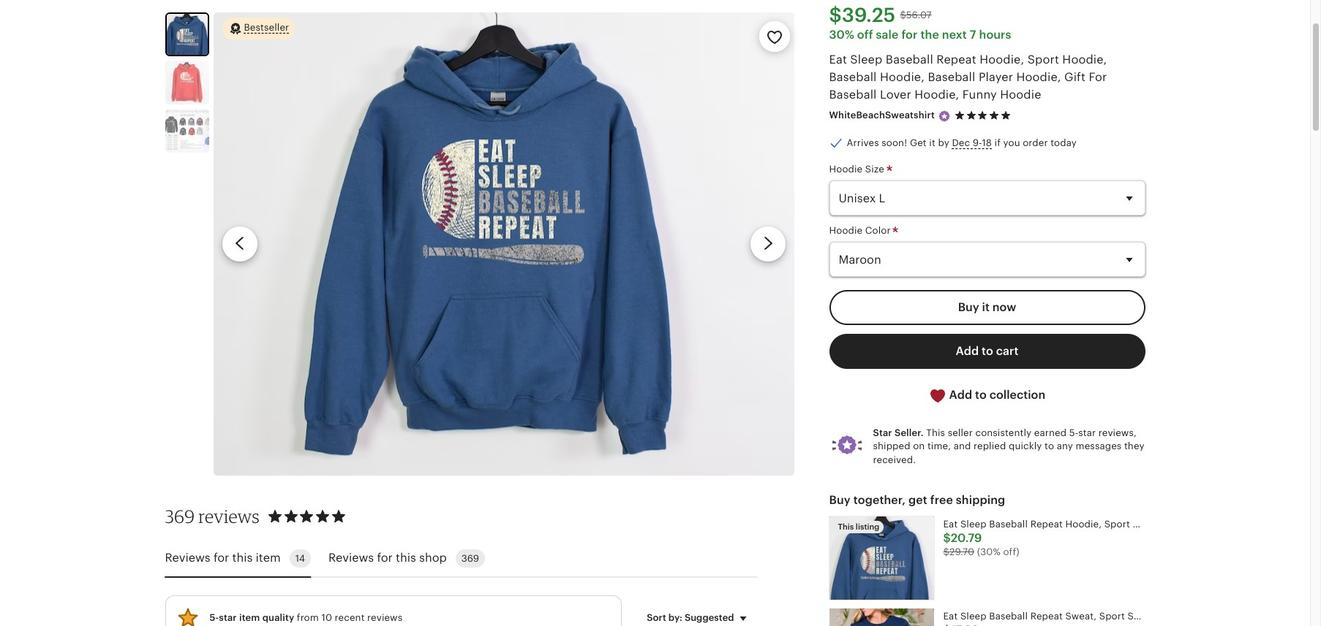 Task type: locate. For each thing, give the bounding box(es) containing it.
0 horizontal spatial for
[[214, 552, 229, 566]]

369 up reviews for this item
[[165, 506, 195, 528]]

0 horizontal spatial buy
[[829, 494, 851, 507]]

369 for 369 reviews
[[165, 506, 195, 528]]

369 right shop at the left bottom of the page
[[461, 554, 479, 565]]

now
[[993, 301, 1016, 315]]

this
[[926, 428, 945, 439], [838, 523, 854, 532]]

add left cart on the right bottom
[[956, 345, 979, 359]]

funny
[[963, 88, 997, 102]]

5- up any
[[1069, 428, 1079, 439]]

for left shop at the left bottom of the page
[[377, 552, 393, 566]]

baseball up whitebeachsweatshirt link
[[829, 88, 877, 102]]

suggested
[[685, 613, 734, 624]]

1 vertical spatial $
[[943, 547, 950, 558]]

tab list
[[165, 541, 758, 579]]

1 vertical spatial 369
[[461, 554, 479, 565]]

reviews for this item
[[165, 552, 281, 566]]

seller.
[[895, 428, 924, 439]]

0 vertical spatial 5-
[[1069, 428, 1079, 439]]

this for seller
[[926, 428, 945, 439]]

star_seller image
[[938, 110, 951, 123]]

star seller.
[[873, 428, 924, 439]]

to left cart on the right bottom
[[982, 345, 993, 359]]

0 vertical spatial add
[[956, 345, 979, 359]]

arrives soon! get it by dec 9-18 if you order today
[[847, 137, 1077, 148]]

sort by: suggested button
[[636, 603, 763, 627]]

$ up 29.70
[[943, 532, 951, 546]]

this left shop at the left bottom of the page
[[396, 552, 416, 566]]

star left quality
[[219, 613, 237, 624]]

for for reviews for this shop
[[377, 552, 393, 566]]

1 horizontal spatial reviews
[[367, 613, 403, 624]]

for
[[902, 28, 918, 42], [214, 552, 229, 566], [377, 552, 393, 566]]

next
[[942, 28, 967, 42]]

baseball down repeat
[[928, 70, 976, 84]]

1 vertical spatial 5-
[[210, 613, 219, 624]]

29.70
[[950, 547, 975, 558]]

star up messages
[[1079, 428, 1096, 439]]

together,
[[854, 494, 906, 507]]

reviews up reviews for this item
[[199, 506, 260, 528]]

color
[[865, 225, 891, 236]]

it left by
[[929, 137, 936, 148]]

sort
[[647, 613, 666, 624]]

hoodie for hoodie size
[[829, 164, 863, 175]]

lover
[[880, 88, 911, 102]]

1 reviews from the left
[[165, 552, 210, 566]]

1 vertical spatial add
[[949, 389, 972, 403]]

for down "369 reviews"
[[214, 552, 229, 566]]

they
[[1124, 441, 1145, 452]]

1 vertical spatial this
[[838, 523, 854, 532]]

1 horizontal spatial star
[[1079, 428, 1096, 439]]

0 horizontal spatial 369
[[165, 506, 195, 528]]

0 horizontal spatial this
[[232, 552, 253, 566]]

hoodie down player
[[1000, 88, 1041, 102]]

0 horizontal spatial this
[[838, 523, 854, 532]]

hoodie,
[[980, 53, 1024, 67], [1063, 53, 1107, 67], [880, 70, 925, 84], [1017, 70, 1061, 84], [915, 88, 959, 102]]

2 vertical spatial to
[[1045, 441, 1054, 452]]

1 horizontal spatial reviews
[[328, 552, 374, 566]]

1 vertical spatial buy
[[829, 494, 851, 507]]

369
[[165, 506, 195, 528], [461, 554, 479, 565]]

$
[[943, 532, 951, 546], [943, 547, 950, 558]]

buy for buy together, get free shipping
[[829, 494, 851, 507]]

to left the 'collection' at the bottom of the page
[[975, 389, 987, 403]]

it inside button
[[982, 301, 990, 315]]

hoodie, up star_seller icon
[[915, 88, 959, 102]]

buy together, get free shipping
[[829, 494, 1005, 507]]

hoodie size
[[829, 164, 887, 175]]

0 horizontal spatial 5-
[[210, 613, 219, 624]]

this down "369 reviews"
[[232, 552, 253, 566]]

eat sleep baseball repeat hoodie sport hoodie baseball image 1 image
[[213, 12, 794, 477], [166, 14, 207, 55]]

1 horizontal spatial 5-
[[1069, 428, 1079, 439]]

2 vertical spatial hoodie
[[829, 225, 863, 236]]

reviews right recent
[[367, 613, 403, 624]]

5- down reviews for this item
[[210, 613, 219, 624]]

sleep
[[850, 53, 883, 67]]

1 horizontal spatial this
[[396, 552, 416, 566]]

1 horizontal spatial it
[[982, 301, 990, 315]]

0 horizontal spatial reviews
[[165, 552, 210, 566]]

(30%
[[977, 547, 1001, 558]]

buy
[[958, 301, 979, 315], [829, 494, 851, 507]]

0 horizontal spatial eat sleep baseball repeat hoodie sport hoodie baseball image 1 image
[[166, 14, 207, 55]]

star
[[1079, 428, 1096, 439], [219, 613, 237, 624]]

add
[[956, 345, 979, 359], [949, 389, 972, 403]]

1 horizontal spatial 369
[[461, 554, 479, 565]]

hoodie left the size at the right top
[[829, 164, 863, 175]]

buy inside button
[[958, 301, 979, 315]]

replied
[[974, 441, 1006, 452]]

eat sleep baseball repeat hoodie, sport hoodie, baseball hoodie, baseball player hoodie, gift for baseball lover hoodie, funny hoodie
[[829, 53, 1107, 102]]

reviews down "369 reviews"
[[165, 552, 210, 566]]

and
[[954, 441, 971, 452]]

item left quality
[[239, 613, 260, 624]]

eat sleep baseball repeat sweat, sport sweat, baseball sweat, baseball player sweat, gift for baseball lover sweat, funny hoodie sweat image
[[829, 609, 935, 627]]

it
[[929, 137, 936, 148], [982, 301, 990, 315]]

2 reviews from the left
[[328, 552, 374, 566]]

1 horizontal spatial buy
[[958, 301, 979, 315]]

reviews
[[199, 506, 260, 528], [367, 613, 403, 624]]

1 this from the left
[[232, 552, 253, 566]]

add to collection
[[946, 389, 1046, 403]]

reviews right '14'
[[328, 552, 374, 566]]

by
[[938, 137, 949, 148]]

1 horizontal spatial this
[[926, 428, 945, 439]]

tab list containing reviews for this item
[[165, 541, 758, 579]]

reviews,
[[1099, 428, 1137, 439]]

to
[[982, 345, 993, 359], [975, 389, 987, 403], [1045, 441, 1054, 452]]

this inside this seller consistently earned 5-star reviews, shipped on time, and replied quickly to any messages they received.
[[926, 428, 945, 439]]

buy left the now
[[958, 301, 979, 315]]

to down earned
[[1045, 441, 1054, 452]]

to for collection
[[975, 389, 987, 403]]

hoodie left color
[[829, 225, 863, 236]]

hoodie color
[[829, 225, 893, 236]]

0 vertical spatial $
[[943, 532, 951, 546]]

any
[[1057, 441, 1073, 452]]

$39.25
[[829, 4, 896, 26]]

to inside add to cart button
[[982, 345, 993, 359]]

1 vertical spatial reviews
[[367, 613, 403, 624]]

free
[[930, 494, 953, 507]]

baseball down sleep in the right of the page
[[829, 70, 877, 84]]

$ left "(30%"
[[943, 547, 950, 558]]

eat sleep baseball repeat hoodie sport hoodie baseball image 3 image
[[165, 109, 209, 153]]

messages
[[1076, 441, 1122, 452]]

1 horizontal spatial for
[[377, 552, 393, 566]]

hoodie
[[1000, 88, 1041, 102], [829, 164, 863, 175], [829, 225, 863, 236]]

0 vertical spatial reviews
[[199, 506, 260, 528]]

1 vertical spatial it
[[982, 301, 990, 315]]

0 horizontal spatial reviews
[[199, 506, 260, 528]]

add for add to collection
[[949, 389, 972, 403]]

to inside this seller consistently earned 5-star reviews, shipped on time, and replied quickly to any messages they received.
[[1045, 441, 1054, 452]]

0 vertical spatial to
[[982, 345, 993, 359]]

1 vertical spatial item
[[239, 613, 260, 624]]

recent
[[335, 613, 365, 624]]

2 this from the left
[[396, 552, 416, 566]]

to inside add to collection button
[[975, 389, 987, 403]]

0 vertical spatial buy
[[958, 301, 979, 315]]

this up 'time,'
[[926, 428, 945, 439]]

1 vertical spatial to
[[975, 389, 987, 403]]

get
[[909, 494, 927, 507]]

for left the the
[[902, 28, 918, 42]]

30% off sale for the next 7 hours
[[829, 28, 1012, 42]]

hoodie, up lover
[[880, 70, 925, 84]]

add up seller
[[949, 389, 972, 403]]

add for add to cart
[[956, 345, 979, 359]]

0 vertical spatial 369
[[165, 506, 195, 528]]

this left listing
[[838, 523, 854, 532]]

if
[[995, 137, 1001, 148]]

1 vertical spatial hoodie
[[829, 164, 863, 175]]

$56.07
[[900, 9, 932, 20]]

0 horizontal spatial it
[[929, 137, 936, 148]]

0 vertical spatial hoodie
[[1000, 88, 1041, 102]]

1 vertical spatial star
[[219, 613, 237, 624]]

soon! get
[[882, 137, 927, 148]]

consistently
[[976, 428, 1032, 439]]

buy up this listing
[[829, 494, 851, 507]]

it left the now
[[982, 301, 990, 315]]

for for reviews for this item
[[214, 552, 229, 566]]

item left '14'
[[256, 552, 281, 566]]

add to cart button
[[829, 335, 1145, 370]]

0 vertical spatial star
[[1079, 428, 1096, 439]]

5- inside this seller consistently earned 5-star reviews, shipped on time, and replied quickly to any messages they received.
[[1069, 428, 1079, 439]]

this for item
[[232, 552, 253, 566]]

0 vertical spatial it
[[929, 137, 936, 148]]

0 vertical spatial this
[[926, 428, 945, 439]]

this
[[232, 552, 253, 566], [396, 552, 416, 566]]

baseball
[[886, 53, 933, 67], [829, 70, 877, 84], [928, 70, 976, 84], [829, 88, 877, 102]]

reviews
[[165, 552, 210, 566], [328, 552, 374, 566]]

2 horizontal spatial for
[[902, 28, 918, 42]]



Task type: vqa. For each thing, say whether or not it's contained in the screenshot.
Order Today To Get By at the right bottom of page
no



Task type: describe. For each thing, give the bounding box(es) containing it.
14
[[295, 554, 305, 565]]

off)
[[1003, 547, 1020, 558]]

sport
[[1028, 53, 1059, 67]]

the
[[921, 28, 939, 42]]

369 reviews
[[165, 506, 260, 528]]

size
[[865, 164, 884, 175]]

bestseller
[[244, 22, 289, 33]]

buy it now button
[[829, 291, 1145, 326]]

quickly
[[1009, 441, 1042, 452]]

18
[[982, 137, 992, 148]]

this listing
[[838, 523, 880, 532]]

arrives
[[847, 137, 879, 148]]

reviews for this shop
[[328, 552, 447, 566]]

star
[[873, 428, 892, 439]]

collection
[[990, 389, 1046, 403]]

whitebeachsweatshirt
[[829, 110, 935, 121]]

$39.25 $56.07
[[829, 4, 932, 26]]

seller
[[948, 428, 973, 439]]

shipped
[[873, 441, 911, 452]]

from
[[297, 613, 319, 624]]

gift
[[1064, 70, 1086, 84]]

cart
[[996, 345, 1019, 359]]

add to collection button
[[829, 378, 1145, 414]]

eat sleep baseball repeat hoodie, sport hoodie, baseball hoodie, baseball player hoodie, gift for baseball lover hoodie, funny hoodie image
[[829, 517, 935, 601]]

1 horizontal spatial eat sleep baseball repeat hoodie sport hoodie baseball image 1 image
[[213, 12, 794, 477]]

time,
[[928, 441, 951, 452]]

10
[[321, 613, 332, 624]]

9-
[[973, 137, 982, 148]]

this seller consistently earned 5-star reviews, shipped on time, and replied quickly to any messages they received.
[[873, 428, 1145, 466]]

1 $ from the top
[[943, 532, 951, 546]]

today
[[1051, 137, 1077, 148]]

reviews for reviews for this item
[[165, 552, 210, 566]]

20.79
[[951, 532, 982, 546]]

eat
[[829, 53, 847, 67]]

quality
[[262, 613, 294, 624]]

whitebeachsweatshirt link
[[829, 110, 935, 121]]

add to cart
[[956, 345, 1019, 359]]

shipping
[[956, 494, 1005, 507]]

hoodie for hoodie color
[[829, 225, 863, 236]]

eat sleep baseball repeat hoodie sport hoodie baseball image 2 image
[[165, 61, 209, 104]]

dec
[[952, 137, 970, 148]]

bestseller button
[[222, 17, 295, 40]]

hours
[[979, 28, 1012, 42]]

sort by: suggested
[[647, 613, 734, 624]]

0 vertical spatial item
[[256, 552, 281, 566]]

this for listing
[[838, 523, 854, 532]]

369 for 369
[[461, 554, 479, 565]]

on
[[913, 441, 925, 452]]

player
[[979, 70, 1013, 84]]

off
[[857, 28, 873, 42]]

0 horizontal spatial star
[[219, 613, 237, 624]]

for
[[1089, 70, 1107, 84]]

repeat
[[937, 53, 977, 67]]

reviews for reviews for this shop
[[328, 552, 374, 566]]

buy it now
[[958, 301, 1016, 315]]

received.
[[873, 455, 916, 466]]

hoodie, up player
[[980, 53, 1024, 67]]

you
[[1003, 137, 1020, 148]]

hoodie, down sport
[[1017, 70, 1061, 84]]

baseball down 30% off sale for the next 7 hours
[[886, 53, 933, 67]]

by:
[[669, 613, 682, 624]]

listing
[[856, 523, 880, 532]]

to for cart
[[982, 345, 993, 359]]

7
[[970, 28, 976, 42]]

shop
[[419, 552, 447, 566]]

sale
[[876, 28, 899, 42]]

buy for buy it now
[[958, 301, 979, 315]]

hoodie, up gift
[[1063, 53, 1107, 67]]

5-star item quality from 10 recent reviews
[[210, 613, 403, 624]]

$ 20.79 $ 29.70 (30% off)
[[943, 532, 1020, 558]]

hoodie inside the eat sleep baseball repeat hoodie, sport hoodie, baseball hoodie, baseball player hoodie, gift for baseball lover hoodie, funny hoodie
[[1000, 88, 1041, 102]]

earned
[[1034, 428, 1067, 439]]

star inside this seller consistently earned 5-star reviews, shipped on time, and replied quickly to any messages they received.
[[1079, 428, 1096, 439]]

30%
[[829, 28, 854, 42]]

order
[[1023, 137, 1048, 148]]

this for shop
[[396, 552, 416, 566]]

2 $ from the top
[[943, 547, 950, 558]]



